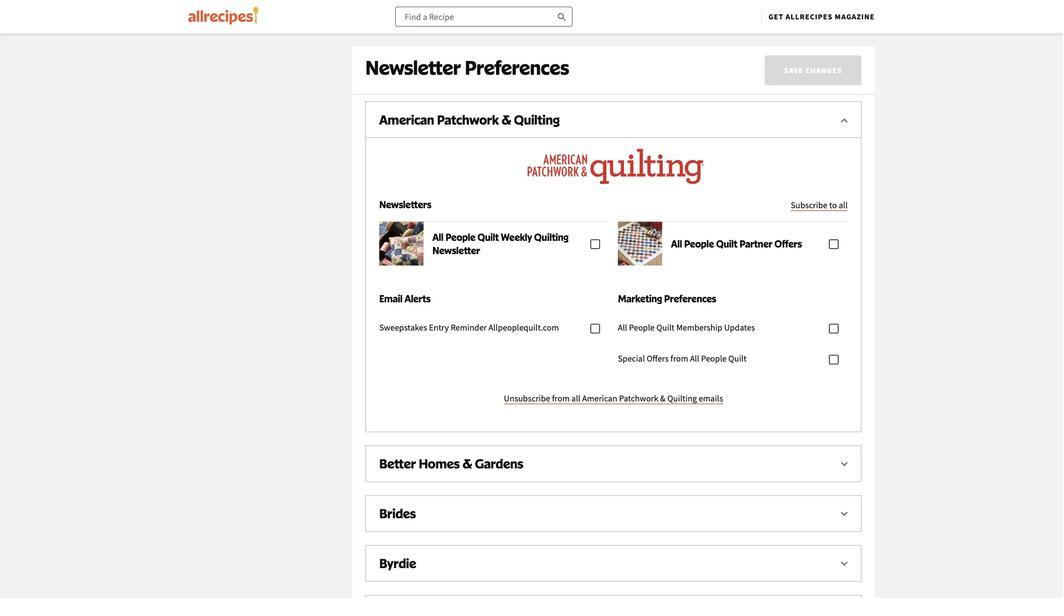Task type: locate. For each thing, give the bounding box(es) containing it.
get allrecipes magazine link
[[769, 12, 875, 22]]

1 horizontal spatial preferences
[[664, 293, 716, 305]]

0 vertical spatial chevron image
[[838, 114, 851, 127]]

1 horizontal spatial american
[[582, 393, 617, 404]]

all right unsubscribe
[[572, 393, 581, 404]]

at
[[560, 37, 568, 50]]

1 vertical spatial chevron image
[[838, 458, 851, 471]]

0 vertical spatial from
[[474, 37, 494, 50]]

quilt down updates
[[729, 353, 747, 364]]

1 chevron image from the top
[[838, 64, 851, 77]]

to
[[829, 200, 837, 211]]

patchwork
[[437, 112, 499, 127], [619, 393, 658, 404]]

preferences down trusted
[[465, 55, 569, 79]]

unsubscribe
[[504, 393, 550, 404]]

0 vertical spatial offers
[[775, 238, 802, 249]]

0 vertical spatial &
[[502, 112, 511, 127]]

people for all people quilt membership updates
[[629, 322, 655, 333]]

1 chevron image from the top
[[838, 114, 851, 127]]

2 chevron image from the top
[[838, 508, 851, 521]]

from
[[474, 37, 494, 50], [671, 353, 688, 364], [552, 393, 570, 404]]

subscribe to all link
[[791, 198, 848, 212]]

newsletter preferences
[[365, 55, 569, 79]]

meredith
[[570, 37, 608, 50]]

chevron image
[[838, 64, 851, 77], [838, 508, 851, 521], [838, 557, 851, 571]]

2 vertical spatial chevron image
[[838, 557, 851, 571]]

0 horizontal spatial all
[[572, 393, 581, 404]]

people
[[446, 231, 476, 243], [684, 238, 714, 249], [629, 322, 655, 333], [701, 353, 727, 364]]

preferences up the "all people quilt membership updates"
[[664, 293, 716, 305]]

weekly
[[501, 231, 532, 243]]

& for gardens
[[462, 456, 472, 472]]

trusted
[[496, 37, 526, 50]]

0 vertical spatial chevron image
[[838, 64, 851, 77]]

1 vertical spatial all
[[572, 393, 581, 404]]

newsletters
[[416, 3, 520, 27], [379, 199, 431, 210]]

unsubscribe from all american patchwork & quilting emails
[[504, 393, 723, 404]]

american patchwork & quilting
[[379, 112, 560, 127]]

2 vertical spatial from
[[552, 393, 570, 404]]

1 vertical spatial from
[[671, 353, 688, 364]]

alerts
[[405, 293, 431, 305]]

quilt left weekly
[[478, 231, 499, 243]]

newsletter inside the all people quilt weekly quilting newsletter
[[433, 244, 480, 256]]

2 chevron image from the top
[[838, 458, 851, 471]]

newsletters up browse more newsletters from trusted brands at meredith
[[416, 3, 520, 27]]

reminder
[[451, 322, 487, 333]]

all
[[433, 231, 444, 243], [671, 238, 682, 249], [618, 322, 627, 333], [690, 353, 699, 364]]

patchwork down the special
[[619, 393, 658, 404]]

1 vertical spatial &
[[660, 393, 666, 404]]

0 horizontal spatial preferences
[[465, 55, 569, 79]]

all right all people quilt partner offers image
[[671, 238, 682, 249]]

1 vertical spatial chevron image
[[838, 508, 851, 521]]

offers right partner
[[775, 238, 802, 249]]

updates
[[724, 322, 755, 333]]

1 vertical spatial preferences
[[664, 293, 716, 305]]

homes
[[419, 456, 460, 472]]

&
[[502, 112, 511, 127], [660, 393, 666, 404], [462, 456, 472, 472]]

newsletters up all people quilt weekly quilting newsletter image
[[379, 199, 431, 210]]

patchwork down 'newsletter preferences'
[[437, 112, 499, 127]]

0 horizontal spatial &
[[462, 456, 472, 472]]

all right all people quilt weekly quilting newsletter image
[[433, 231, 444, 243]]

better homes & gardens
[[379, 456, 523, 472]]

quilt down 'marketing preferences'
[[656, 322, 675, 333]]

2 vertical spatial &
[[462, 456, 472, 472]]

chevron image for gardens
[[838, 458, 851, 471]]

all up the special
[[618, 322, 627, 333]]

more
[[365, 3, 412, 27]]

quilting inside the all people quilt weekly quilting newsletter
[[534, 231, 569, 243]]

more
[[399, 37, 421, 50]]

2 vertical spatial quilting
[[667, 393, 697, 404]]

from right unsubscribe
[[552, 393, 570, 404]]

magazine
[[835, 12, 875, 22]]

0 vertical spatial patchwork
[[437, 112, 499, 127]]

1 horizontal spatial &
[[502, 112, 511, 127]]

1 vertical spatial newsletters
[[379, 199, 431, 210]]

quilting
[[514, 112, 560, 127], [534, 231, 569, 243], [667, 393, 697, 404]]

from down search text field
[[474, 37, 494, 50]]

newsletter
[[365, 55, 461, 79], [433, 244, 480, 256]]

all people quilt partner offers
[[671, 238, 802, 249]]

0 horizontal spatial offers
[[647, 353, 669, 364]]

sweepstakes entry reminder allpeoplequilt.com
[[379, 322, 559, 333]]

1 vertical spatial patchwork
[[619, 393, 658, 404]]

quilt for partner
[[716, 238, 738, 249]]

1 horizontal spatial patchwork
[[619, 393, 658, 404]]

1 vertical spatial newsletter
[[433, 244, 480, 256]]

quilt inside the all people quilt weekly quilting newsletter
[[478, 231, 499, 243]]

1 vertical spatial offers
[[647, 353, 669, 364]]

2 horizontal spatial &
[[660, 393, 666, 404]]

better
[[379, 456, 416, 472]]

1 vertical spatial american
[[582, 393, 617, 404]]

newsletters
[[423, 37, 472, 50]]

allrecipes
[[786, 12, 833, 22]]

chevron image for quilting
[[838, 114, 851, 127]]

0 vertical spatial quilting
[[514, 112, 560, 127]]

offers right the special
[[647, 353, 669, 364]]

get allrecipes magazine
[[769, 12, 875, 22]]

chevron image
[[838, 114, 851, 127], [838, 458, 851, 471]]

email alerts
[[379, 293, 431, 305]]

marketing
[[618, 293, 662, 305]]

0 vertical spatial newsletters
[[416, 3, 520, 27]]

3 chevron image from the top
[[838, 557, 851, 571]]

all for all people quilt membership updates
[[618, 322, 627, 333]]

subscribe to all
[[791, 200, 848, 211]]

people for all people quilt weekly quilting newsletter
[[446, 231, 476, 243]]

sweepstakes
[[379, 322, 427, 333]]

offers
[[775, 238, 802, 249], [647, 353, 669, 364]]

0 vertical spatial preferences
[[465, 55, 569, 79]]

people inside the all people quilt weekly quilting newsletter
[[446, 231, 476, 243]]

from down the "all people quilt membership updates"
[[671, 353, 688, 364]]

Search text field
[[395, 7, 573, 27]]

& for quilting
[[502, 112, 511, 127]]

0 vertical spatial american
[[379, 112, 434, 127]]

chevron image for byrdie
[[838, 557, 851, 571]]

1 horizontal spatial all
[[839, 200, 848, 211]]

preferences for newsletter preferences
[[465, 55, 569, 79]]

agriculture
[[379, 62, 443, 78]]

quilt for weekly
[[478, 231, 499, 243]]

all right to
[[839, 200, 848, 211]]

american
[[379, 112, 434, 127], [582, 393, 617, 404]]

1 vertical spatial quilting
[[534, 231, 569, 243]]

0 horizontal spatial patchwork
[[437, 112, 499, 127]]

reviews link
[[188, 0, 343, 22]]

all inside the all people quilt weekly quilting newsletter
[[433, 231, 444, 243]]

newsletter down more
[[365, 55, 461, 79]]

quilt
[[478, 231, 499, 243], [716, 238, 738, 249], [656, 322, 675, 333], [729, 353, 747, 364]]

0 vertical spatial all
[[839, 200, 848, 211]]

all
[[839, 200, 848, 211], [572, 393, 581, 404]]

newsletter right all people quilt weekly quilting newsletter image
[[433, 244, 480, 256]]

preferences
[[465, 55, 569, 79], [664, 293, 716, 305]]

1 horizontal spatial offers
[[775, 238, 802, 249]]

quilt left partner
[[716, 238, 738, 249]]



Task type: vqa. For each thing, say whether or not it's contained in the screenshot.
AMERICAN to the top
yes



Task type: describe. For each thing, give the bounding box(es) containing it.
all for all people quilt weekly quilting newsletter
[[433, 231, 444, 243]]

entry
[[429, 322, 449, 333]]

marketing preferences
[[618, 293, 716, 305]]

get
[[769, 12, 784, 22]]

subscribe
[[791, 200, 828, 211]]

0 horizontal spatial from
[[474, 37, 494, 50]]

gardens
[[475, 456, 523, 472]]

all for from
[[572, 393, 581, 404]]

0 horizontal spatial american
[[379, 112, 434, 127]]

allpeoplequilt.com
[[489, 322, 559, 333]]

browse
[[365, 37, 397, 50]]

people for all people quilt partner offers
[[684, 238, 714, 249]]

all for all people quilt partner offers
[[671, 238, 682, 249]]

quilt for membership
[[656, 322, 675, 333]]

email
[[379, 293, 403, 305]]

2 horizontal spatial from
[[671, 353, 688, 364]]

emails
[[699, 393, 723, 404]]

& inside unsubscribe from all american patchwork & quilting emails link
[[660, 393, 666, 404]]

chevron image for agriculture
[[838, 64, 851, 77]]

chevron image for brides
[[838, 508, 851, 521]]

all people quilt partner offers image
[[618, 222, 662, 266]]

all people quilt membership updates
[[618, 322, 755, 333]]

more newsletters
[[365, 3, 520, 27]]

membership
[[676, 322, 723, 333]]

all people quilt weekly quilting newsletter image
[[379, 222, 424, 266]]

all people quilt weekly quilting newsletter
[[433, 231, 569, 256]]

brides
[[379, 506, 416, 521]]

browse more newsletters from trusted brands at meredith
[[365, 37, 608, 50]]

reviews
[[210, 4, 241, 15]]

all for to
[[839, 200, 848, 211]]

byrdie
[[379, 555, 416, 571]]

0 vertical spatial newsletter
[[365, 55, 461, 79]]

1 horizontal spatial from
[[552, 393, 570, 404]]

patchwork inside unsubscribe from all american patchwork & quilting emails link
[[619, 393, 658, 404]]

special
[[618, 353, 645, 364]]

brands
[[528, 37, 558, 50]]

unsubscribe from all american patchwork & quilting emails link
[[504, 392, 723, 405]]

all down membership
[[690, 353, 699, 364]]

special offers from all people quilt
[[618, 353, 747, 364]]

partner
[[740, 238, 773, 249]]

preferences for marketing preferences
[[664, 293, 716, 305]]



